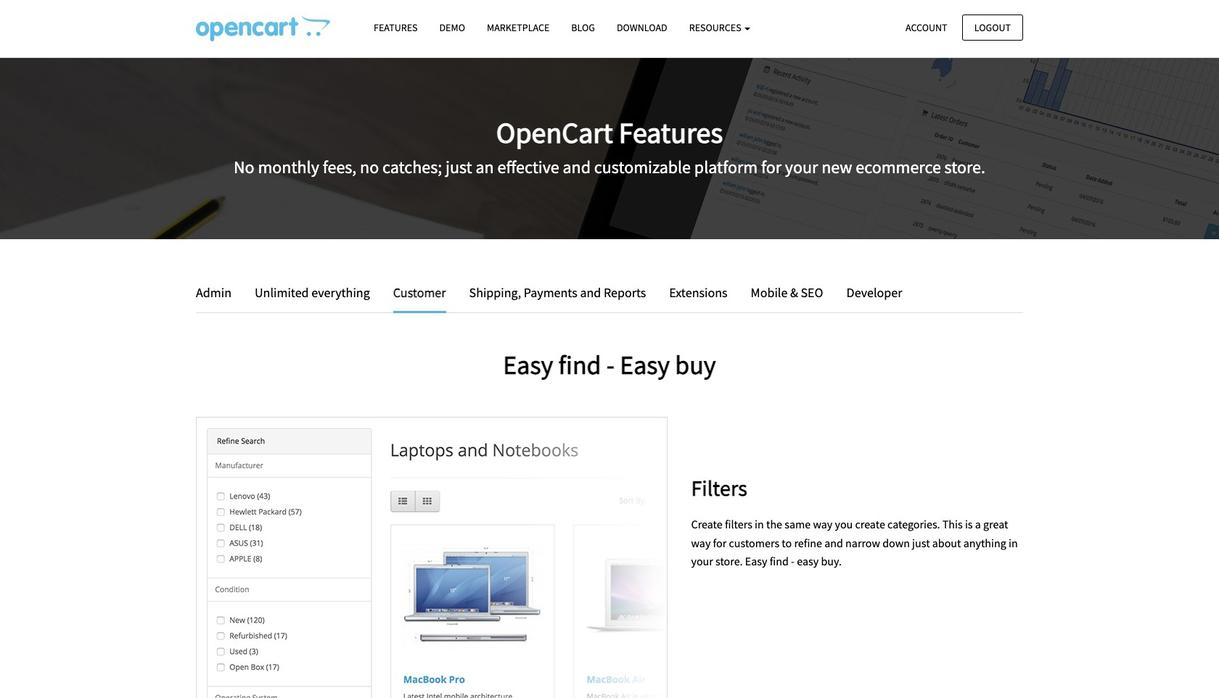 Task type: describe. For each thing, give the bounding box(es) containing it.
features inside opencart features no monthly fees, no catches; just an effective and customizable platform for your new ecommerce store.
[[619, 114, 723, 151]]

opencart - features image
[[196, 15, 330, 41]]

about
[[932, 536, 961, 550]]

opencart features no monthly fees, no catches; just an effective and customizable platform for your new ecommerce store.
[[234, 114, 985, 178]]

create filters in the same way you create categories. this is a great way for customers to refine and narrow down just about anything in your store. easy find - easy buy.
[[691, 517, 1018, 569]]

is
[[965, 517, 973, 532]]

blog
[[571, 21, 595, 34]]

for inside opencart features no monthly fees, no catches; just an effective and customizable platform for your new ecommerce store.
[[761, 156, 782, 178]]

customer link
[[382, 283, 457, 313]]

store. inside opencart features no monthly fees, no catches; just an effective and customizable platform for your new ecommerce store.
[[945, 156, 985, 178]]

logout link
[[962, 14, 1023, 41]]

filters
[[725, 517, 752, 532]]

0 horizontal spatial features
[[374, 21, 418, 34]]

extensions link
[[658, 283, 738, 304]]

download
[[617, 21, 667, 34]]

resources link
[[678, 15, 762, 41]]

0 horizontal spatial find
[[558, 349, 601, 382]]

shipping, payments and reports link
[[458, 283, 657, 304]]

developer link
[[836, 283, 902, 304]]

find inside create filters in the same way you create categories. this is a great way for customers to refine and narrow down just about anything in your store. easy find - easy buy.
[[770, 555, 789, 569]]

your inside opencart features no monthly fees, no catches; just an effective and customizable platform for your new ecommerce store.
[[785, 156, 818, 178]]

and inside opencart features no monthly fees, no catches; just an effective and customizable platform for your new ecommerce store.
[[563, 156, 591, 178]]

shipping,
[[469, 284, 521, 301]]

and inside create filters in the same way you create categories. this is a great way for customers to refine and narrow down just about anything in your store. easy find - easy buy.
[[825, 536, 843, 550]]

ecommerce
[[856, 156, 941, 178]]

narrow
[[846, 536, 880, 550]]

to
[[782, 536, 792, 550]]

monthly
[[258, 156, 319, 178]]

seo
[[801, 284, 823, 301]]

you
[[835, 517, 853, 532]]

1 horizontal spatial way
[[813, 517, 833, 532]]

mobile
[[751, 284, 788, 301]]

create
[[691, 517, 723, 532]]

for inside create filters in the same way you create categories. this is a great way for customers to refine and narrow down just about anything in your store. easy find - easy buy.
[[713, 536, 727, 550]]

unlimited
[[255, 284, 309, 301]]

down
[[883, 536, 910, 550]]

no
[[360, 156, 379, 178]]

admin link
[[196, 283, 242, 304]]

developer
[[847, 284, 902, 301]]

admin
[[196, 284, 231, 301]]

demo link
[[429, 15, 476, 41]]

same
[[785, 517, 811, 532]]

easy
[[797, 555, 819, 569]]

1 vertical spatial way
[[691, 536, 711, 550]]

- inside create filters in the same way you create categories. this is a great way for customers to refine and narrow down just about anything in your store. easy find - easy buy.
[[791, 555, 795, 569]]

extensions
[[669, 284, 728, 301]]

&
[[790, 284, 798, 301]]

marketplace
[[487, 21, 550, 34]]

unlimited everything link
[[244, 283, 381, 304]]



Task type: vqa. For each thing, say whether or not it's contained in the screenshot.
Unlimited Everything link
yes



Task type: locate. For each thing, give the bounding box(es) containing it.
logout
[[974, 21, 1011, 34]]

0 vertical spatial for
[[761, 156, 782, 178]]

opencart
[[496, 114, 613, 151]]

just left an at the top left of page
[[446, 156, 472, 178]]

0 vertical spatial way
[[813, 517, 833, 532]]

0 vertical spatial just
[[446, 156, 472, 178]]

for down create
[[713, 536, 727, 550]]

account link
[[893, 14, 960, 41]]

0 horizontal spatial easy
[[503, 349, 553, 382]]

store. right the ecommerce
[[945, 156, 985, 178]]

no
[[234, 156, 254, 178]]

1 vertical spatial for
[[713, 536, 727, 550]]

easy inside create filters in the same way you create categories. this is a great way for customers to refine and narrow down just about anything in your store. easy find - easy buy.
[[745, 555, 767, 569]]

shipping, payments and reports
[[469, 284, 646, 301]]

0 vertical spatial your
[[785, 156, 818, 178]]

for
[[761, 156, 782, 178], [713, 536, 727, 550]]

0 horizontal spatial for
[[713, 536, 727, 550]]

in right anything
[[1009, 536, 1018, 550]]

-
[[607, 349, 615, 382], [791, 555, 795, 569]]

mobile & seo link
[[740, 283, 834, 304]]

1 horizontal spatial features
[[619, 114, 723, 151]]

2 vertical spatial and
[[825, 536, 843, 550]]

easy find - easy buy
[[503, 349, 716, 382]]

0 horizontal spatial way
[[691, 536, 711, 550]]

customizable
[[594, 156, 691, 178]]

filters
[[691, 475, 747, 502]]

1 vertical spatial store.
[[716, 555, 743, 569]]

0 vertical spatial -
[[607, 349, 615, 382]]

1 vertical spatial find
[[770, 555, 789, 569]]

1 vertical spatial your
[[691, 555, 713, 569]]

find
[[558, 349, 601, 382], [770, 555, 789, 569]]

0 vertical spatial and
[[563, 156, 591, 178]]

your inside create filters in the same way you create categories. this is a great way for customers to refine and narrow down just about anything in your store. easy find - easy buy.
[[691, 555, 713, 569]]

1 horizontal spatial -
[[791, 555, 795, 569]]

1 vertical spatial in
[[1009, 536, 1018, 550]]

1 vertical spatial and
[[580, 284, 601, 301]]

way down create
[[691, 536, 711, 550]]

1 horizontal spatial easy
[[620, 349, 670, 382]]

new
[[822, 156, 852, 178]]

unlimited everything
[[255, 284, 370, 301]]

and down opencart
[[563, 156, 591, 178]]

buy.
[[821, 555, 842, 569]]

anything
[[963, 536, 1006, 550]]

marketplace link
[[476, 15, 560, 41]]

and
[[563, 156, 591, 178], [580, 284, 601, 301], [825, 536, 843, 550]]

just inside create filters in the same way you create categories. this is a great way for customers to refine and narrow down just about anything in your store. easy find - easy buy.
[[912, 536, 930, 550]]

0 horizontal spatial -
[[607, 349, 615, 382]]

store. down customers
[[716, 555, 743, 569]]

and up buy.
[[825, 536, 843, 550]]

features left demo
[[374, 21, 418, 34]]

0 horizontal spatial in
[[755, 517, 764, 532]]

1 horizontal spatial in
[[1009, 536, 1018, 550]]

in left the
[[755, 517, 764, 532]]

1 horizontal spatial for
[[761, 156, 782, 178]]

great
[[983, 517, 1008, 532]]

0 horizontal spatial your
[[691, 555, 713, 569]]

payments
[[524, 284, 578, 301]]

1 horizontal spatial find
[[770, 555, 789, 569]]

account
[[906, 21, 947, 34]]

refine
[[794, 536, 822, 550]]

1 vertical spatial just
[[912, 536, 930, 550]]

customers
[[729, 536, 780, 550]]

categories.
[[888, 517, 940, 532]]

features link
[[363, 15, 429, 41]]

buy
[[675, 349, 716, 382]]

0 vertical spatial find
[[558, 349, 601, 382]]

a
[[975, 517, 981, 532]]

in
[[755, 517, 764, 532], [1009, 536, 1018, 550]]

mobile & seo
[[751, 284, 823, 301]]

store. inside create filters in the same way you create categories. this is a great way for customers to refine and narrow down just about anything in your store. easy find - easy buy.
[[716, 555, 743, 569]]

just down categories.
[[912, 536, 930, 550]]

your left new
[[785, 156, 818, 178]]

filters image
[[196, 417, 668, 699]]

2 horizontal spatial easy
[[745, 555, 767, 569]]

0 horizontal spatial just
[[446, 156, 472, 178]]

blog link
[[560, 15, 606, 41]]

and left reports in the top of the page
[[580, 284, 601, 301]]

effective
[[497, 156, 559, 178]]

your down create
[[691, 555, 713, 569]]

reports
[[604, 284, 646, 301]]

customer
[[393, 284, 446, 301]]

1 vertical spatial features
[[619, 114, 723, 151]]

0 vertical spatial in
[[755, 517, 764, 532]]

this
[[943, 517, 963, 532]]

1 horizontal spatial just
[[912, 536, 930, 550]]

an
[[476, 156, 494, 178]]

resources
[[689, 21, 743, 34]]

create
[[855, 517, 885, 532]]

0 horizontal spatial store.
[[716, 555, 743, 569]]

0 vertical spatial features
[[374, 21, 418, 34]]

demo
[[439, 21, 465, 34]]

just
[[446, 156, 472, 178], [912, 536, 930, 550]]

and inside "link"
[[580, 284, 601, 301]]

your
[[785, 156, 818, 178], [691, 555, 713, 569]]

1 horizontal spatial store.
[[945, 156, 985, 178]]

1 vertical spatial -
[[791, 555, 795, 569]]

way
[[813, 517, 833, 532], [691, 536, 711, 550]]

catches;
[[382, 156, 442, 178]]

the
[[766, 517, 782, 532]]

just inside opencart features no monthly fees, no catches; just an effective and customizable platform for your new ecommerce store.
[[446, 156, 472, 178]]

platform
[[694, 156, 758, 178]]

store.
[[945, 156, 985, 178], [716, 555, 743, 569]]

fees,
[[323, 156, 357, 178]]

0 vertical spatial store.
[[945, 156, 985, 178]]

for right platform
[[761, 156, 782, 178]]

easy
[[503, 349, 553, 382], [620, 349, 670, 382], [745, 555, 767, 569]]

way left you on the bottom right
[[813, 517, 833, 532]]

features
[[374, 21, 418, 34], [619, 114, 723, 151]]

everything
[[311, 284, 370, 301]]

features up customizable
[[619, 114, 723, 151]]

1 horizontal spatial your
[[785, 156, 818, 178]]

download link
[[606, 15, 678, 41]]



